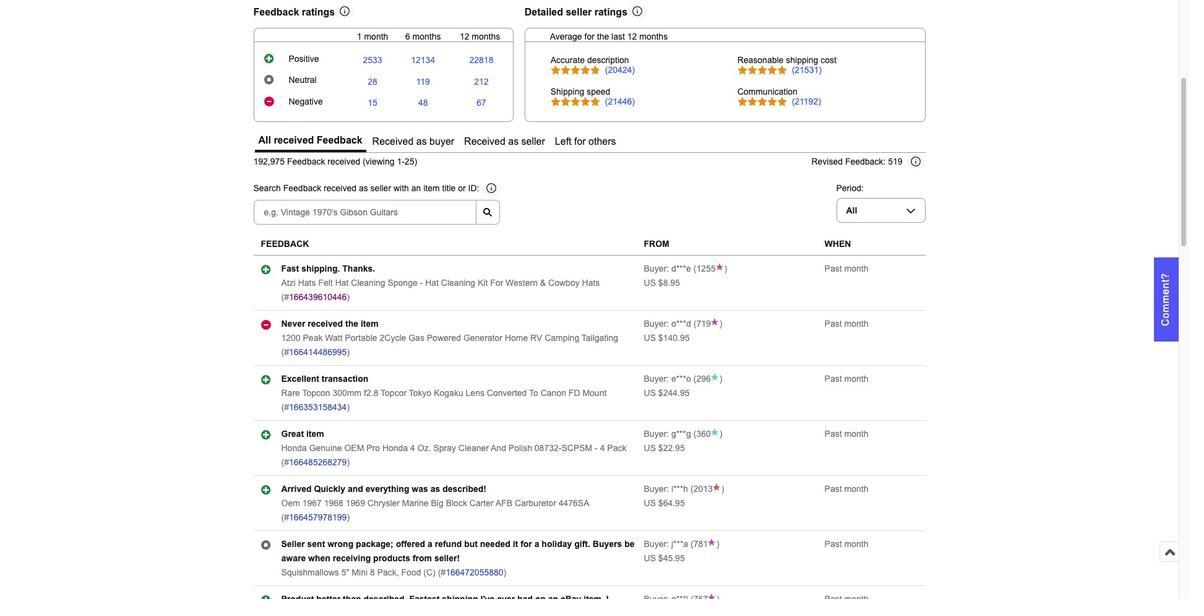 Task type: describe. For each thing, give the bounding box(es) containing it.
revised
[[812, 157, 843, 167]]

166414486995 )
[[289, 347, 350, 357]]

) down oem
[[347, 458, 350, 467]]

(viewing
[[363, 157, 395, 167]]

2 12 from the left
[[627, 31, 637, 41]]

detailed seller ratings
[[525, 7, 628, 17]]

6 months
[[405, 31, 441, 41]]

as left buyer
[[416, 136, 427, 147]]

spray
[[434, 443, 456, 453]]

(20424) button
[[605, 65, 635, 75]]

month for ( 360
[[845, 429, 869, 439]]

excellent transaction
[[281, 374, 368, 384]]

(20424)
[[605, 65, 635, 75]]

(# inside rare topcon 300mm f2.8 topcor tokyo kogaku lens converted to canon fd mount (#
[[281, 402, 289, 412]]

(21446) button
[[605, 96, 635, 106]]

buyer: o***d
[[644, 319, 691, 329]]

25)
[[405, 157, 417, 167]]

buyer: for $8.95
[[644, 264, 669, 274]]

( for 719
[[694, 319, 697, 329]]

great item element
[[281, 429, 324, 439]]

past for 2013
[[825, 484, 842, 494]]

month for ( 2013
[[845, 484, 869, 494]]

quickly
[[314, 484, 345, 494]]

feedback:
[[845, 157, 886, 167]]

fast
[[281, 264, 299, 274]]

) down 1969
[[347, 513, 350, 522]]

pro
[[367, 443, 380, 453]]

) right 296
[[720, 374, 723, 384]]

speed
[[587, 86, 610, 96]]

( 2013
[[688, 484, 713, 494]]

1
[[357, 31, 362, 41]]

topcon
[[302, 388, 330, 398]]

2 ratings from the left
[[595, 7, 628, 17]]

feedback element
[[261, 239, 309, 249]]

212 button
[[474, 76, 489, 86]]

1969
[[346, 498, 365, 508]]

atzi
[[281, 278, 296, 288]]

buyer: for $45.95
[[644, 539, 669, 549]]

powered
[[427, 333, 461, 343]]

id:
[[468, 183, 479, 193]]

166457978199 )
[[289, 513, 350, 522]]

fast shipping. thanks.
[[281, 264, 375, 274]]

us for us $22.95
[[644, 443, 656, 453]]

212
[[474, 76, 489, 86]]

received as seller
[[464, 136, 545, 147]]

( 360
[[691, 429, 711, 439]]

received up the watt
[[308, 319, 343, 329]]

average for the last 12 months
[[550, 31, 668, 41]]

2 cleaning from the left
[[441, 278, 475, 288]]

portable
[[345, 333, 377, 343]]

all for all received feedback
[[258, 135, 271, 145]]

past month for ( 781
[[825, 539, 869, 549]]

received as seller button
[[461, 132, 549, 152]]

seller!
[[434, 553, 460, 563]]

sent
[[307, 539, 325, 549]]

arrived quickly and everything was as described! element
[[281, 484, 486, 494]]

past month element for 719
[[825, 319, 869, 329]]

as up big
[[431, 484, 440, 494]]

1 12 from the left
[[460, 31, 469, 41]]

past month element for 360
[[825, 429, 869, 439]]

carter
[[470, 498, 494, 508]]

7 feedback left by buyer. element from the top
[[644, 594, 688, 599]]

rare topcon 300mm f2.8 topcor tokyo kogaku lens converted to canon fd mount (#
[[281, 388, 607, 412]]

oem
[[281, 498, 300, 508]]

received as buyer button
[[369, 132, 458, 152]]

1 horizontal spatial item
[[361, 319, 379, 329]]

shipping.
[[302, 264, 340, 274]]

( 1255
[[691, 264, 716, 274]]

us $8.95
[[644, 278, 680, 288]]

as left 'left'
[[508, 136, 519, 147]]

$22.95
[[658, 443, 685, 453]]

reasonable
[[738, 55, 784, 65]]

excellent
[[281, 374, 319, 384]]

past month for ( 360
[[825, 429, 869, 439]]

166414486995
[[289, 347, 347, 357]]

search feedback received as seller with an item title or id:
[[253, 183, 479, 193]]

3 months from the left
[[640, 31, 668, 41]]

us for us $244.95
[[644, 388, 656, 398]]

1967
[[302, 498, 322, 508]]

feedback down all received feedback button
[[287, 157, 325, 167]]

shipping
[[551, 86, 584, 96]]

never received the item
[[281, 319, 379, 329]]

excellent transaction element
[[281, 374, 368, 384]]

mini
[[352, 568, 368, 578]]

received inside button
[[274, 135, 314, 145]]

past for 719
[[825, 319, 842, 329]]

arrived quickly and everything was as described!
[[281, 484, 486, 494]]

never received the item element
[[281, 319, 379, 329]]

0 vertical spatial seller
[[566, 7, 592, 17]]

past for 360
[[825, 429, 842, 439]]

( for 2013
[[691, 484, 694, 494]]

month for ( 781
[[845, 539, 869, 549]]

2 4 from the left
[[600, 443, 605, 453]]

1200 peak watt portable 2cycle gas powered generator home rv camping tailgating (#
[[281, 333, 618, 357]]

us for us $64.95
[[644, 498, 656, 508]]

o***d
[[671, 319, 691, 329]]

7 past month element from the top
[[825, 594, 869, 599]]

squishmallows
[[281, 568, 339, 578]]

fast shipping. thanks. element
[[281, 264, 375, 274]]

i***h
[[671, 484, 688, 494]]

12134 button
[[411, 55, 435, 65]]

) down portable
[[347, 347, 350, 357]]

2 hats from the left
[[582, 278, 600, 288]]

1 hat from the left
[[335, 278, 349, 288]]

166353158434 )
[[289, 402, 350, 412]]

buyer
[[430, 136, 454, 147]]

month for ( 296
[[845, 374, 869, 384]]

) right 2013
[[722, 484, 724, 494]]

last
[[612, 31, 625, 41]]

fd
[[569, 388, 580, 398]]

seller sent wrong package; offered a refund but needed it for a holiday gift. buyers be aware when receiving products from seller! element
[[281, 539, 635, 563]]

past for 296
[[825, 374, 842, 384]]

as up e.g. vintage 1970's gibson guitars text field at the left top
[[359, 183, 368, 193]]

(# inside atzi hats felt hat cleaning sponge - hat cleaning kit for western & cowboy hats (#
[[281, 292, 289, 302]]

buyer: for $64.95
[[644, 484, 669, 494]]

past month element for 1255
[[825, 264, 869, 274]]

negative
[[289, 97, 323, 107]]

received for received as buyer
[[372, 136, 414, 147]]

period:
[[837, 183, 864, 193]]

comment?
[[1161, 273, 1171, 326]]

past month element for 781
[[825, 539, 869, 549]]

166457978199 link
[[289, 513, 347, 522]]

feedback left by buyer. element for $45.95
[[644, 539, 688, 549]]

past for 1255
[[825, 264, 842, 274]]

d***e
[[671, 264, 691, 274]]

past month element for 296
[[825, 374, 869, 384]]

us for us $8.95
[[644, 278, 656, 288]]

(# inside 'oem 1967 1968 1969 chrysler marine big block carter afb carburetor 4476sa (#'
[[281, 513, 289, 522]]

) right 719
[[720, 319, 723, 329]]

(# inside 1200 peak watt portable 2cycle gas powered generator home rv camping tailgating (#
[[281, 347, 289, 357]]

past month for ( 1255
[[825, 264, 869, 274]]

1255
[[697, 264, 716, 274]]

from element
[[644, 239, 670, 249]]

( for 781
[[691, 539, 694, 549]]

) down thanks.
[[347, 292, 350, 302]]

781
[[694, 539, 708, 549]]

1 a from the left
[[428, 539, 433, 549]]

166439610446 link
[[289, 292, 347, 302]]

feedback inside button
[[317, 135, 362, 145]]

f2.8
[[364, 388, 378, 398]]

tokyo
[[409, 388, 432, 398]]

received for received as seller
[[464, 136, 506, 147]]

refund
[[435, 539, 462, 549]]

oem
[[344, 443, 364, 453]]

all for all
[[846, 206, 857, 215]]

month for ( 719
[[845, 319, 869, 329]]

296
[[697, 374, 711, 384]]

(# inside honda genuine oem pro honda 4 oz. spray cleaner and polish 08732-scpsm - 4 pack (#
[[281, 458, 289, 467]]

afb
[[496, 498, 512, 508]]

feedback left by buyer. element for $64.95
[[644, 484, 688, 494]]

166485268279
[[289, 458, 347, 467]]

0 horizontal spatial seller
[[370, 183, 391, 193]]

buyer: for $244.95
[[644, 374, 669, 384]]

buyer: d***e
[[644, 264, 691, 274]]

feedback left by buyer. element for $22.95
[[644, 429, 691, 439]]

marine
[[402, 498, 429, 508]]

others
[[589, 136, 616, 147]]



Task type: vqa. For each thing, say whether or not it's contained in the screenshot.


Task type: locate. For each thing, give the bounding box(es) containing it.
camping
[[545, 333, 579, 343]]

hats right cowboy
[[582, 278, 600, 288]]

2 past from the top
[[825, 319, 842, 329]]

519
[[888, 157, 903, 167]]

buyer: j***a
[[644, 539, 688, 549]]

1 horizontal spatial hat
[[425, 278, 439, 288]]

accurate
[[551, 55, 585, 65]]

(#
[[281, 292, 289, 302], [281, 347, 289, 357], [281, 402, 289, 412], [281, 458, 289, 467], [281, 513, 289, 522], [438, 568, 446, 578]]

e.g. Vintage 1970's Gibson Guitars text field
[[253, 200, 476, 225]]

seller up average
[[566, 7, 592, 17]]

for for average
[[585, 31, 595, 41]]

166472055880 link
[[446, 568, 504, 578]]

product better than described. fastest shipping i've ever had on an ebay item. i highly recommend this seller. thank you for a great item at a great price. element
[[281, 594, 609, 599]]

all received feedback button
[[255, 132, 366, 152]]

3 past month element from the top
[[825, 374, 869, 384]]

0 vertical spatial item
[[423, 183, 440, 193]]

1 us from the top
[[644, 278, 656, 288]]

great item
[[281, 429, 324, 439]]

thanks.
[[342, 264, 375, 274]]

(# down rare
[[281, 402, 289, 412]]

all up the 192,975
[[258, 135, 271, 145]]

1 past month element from the top
[[825, 264, 869, 274]]

0 horizontal spatial received
[[372, 136, 414, 147]]

us for us $45.95
[[644, 553, 656, 563]]

4 past month from the top
[[825, 429, 869, 439]]

4 left pack
[[600, 443, 605, 453]]

192,975 feedback received (viewing 1-25)
[[253, 157, 417, 167]]

4 past from the top
[[825, 429, 842, 439]]

1 horizontal spatial a
[[535, 539, 539, 549]]

past month for ( 2013
[[825, 484, 869, 494]]

- inside atzi hats felt hat cleaning sponge - hat cleaning kit for western & cowboy hats (#
[[420, 278, 423, 288]]

us down buyer: o***d at the bottom of the page
[[644, 333, 656, 343]]

2 us from the top
[[644, 333, 656, 343]]

products
[[373, 553, 410, 563]]

$244.95
[[658, 388, 690, 398]]

seller
[[281, 539, 305, 549]]

and
[[491, 443, 506, 453]]

1 hats from the left
[[298, 278, 316, 288]]

1 months from the left
[[413, 31, 441, 41]]

119
[[416, 76, 430, 86]]

2 vertical spatial item
[[306, 429, 324, 439]]

0 horizontal spatial a
[[428, 539, 433, 549]]

months for 12 months
[[472, 31, 500, 41]]

2 vertical spatial seller
[[370, 183, 391, 193]]

when
[[308, 553, 330, 563]]

buyer: for $22.95
[[644, 429, 669, 439]]

6 us from the top
[[644, 553, 656, 563]]

from
[[413, 553, 432, 563]]

generator
[[464, 333, 503, 343]]

all inside button
[[258, 135, 271, 145]]

month for ( 1255
[[845, 264, 869, 274]]

2 months from the left
[[472, 31, 500, 41]]

left
[[555, 136, 572, 147]]

6 buyer: from the top
[[644, 539, 669, 549]]

when
[[825, 239, 851, 249]]

2 vertical spatial for
[[521, 539, 532, 549]]

scpsm
[[562, 443, 592, 453]]

-
[[420, 278, 423, 288], [595, 443, 598, 453]]

( right g***g
[[694, 429, 697, 439]]

feedback ratings
[[253, 7, 335, 17]]

1 horizontal spatial received
[[464, 136, 506, 147]]

2 received from the left
[[464, 136, 506, 147]]

1 vertical spatial -
[[595, 443, 598, 453]]

the left last
[[597, 31, 609, 41]]

buyer: up us $140.95
[[644, 319, 669, 329]]

received up the 192,975
[[274, 135, 314, 145]]

4 buyer: from the top
[[644, 429, 669, 439]]

166353158434
[[289, 402, 347, 412]]

past month element for 2013
[[825, 484, 869, 494]]

buyer: up us $64.95
[[644, 484, 669, 494]]

1 horizontal spatial the
[[597, 31, 609, 41]]

12 right 6 months
[[460, 31, 469, 41]]

feedback left by buyer. element up $8.95
[[644, 264, 691, 274]]

holiday
[[542, 539, 572, 549]]

166472055880
[[446, 568, 504, 578]]

feedback left by buyer. element containing buyer: j***a
[[644, 539, 688, 549]]

feedback left by buyer. element up us $140.95
[[644, 319, 691, 329]]

1 month
[[357, 31, 388, 41]]

1 ratings from the left
[[302, 7, 335, 17]]

2 honda from the left
[[382, 443, 408, 453]]

- inside honda genuine oem pro honda 4 oz. spray cleaner and polish 08732-scpsm - 4 pack (#
[[595, 443, 598, 453]]

0 horizontal spatial -
[[420, 278, 423, 288]]

reasonable shipping cost
[[738, 55, 837, 65]]

5 buyer: from the top
[[644, 484, 669, 494]]

feedback up the 192,975 feedback received (viewing 1-25)
[[317, 135, 362, 145]]

1 buyer: from the top
[[644, 264, 669, 274]]

us left $8.95
[[644, 278, 656, 288]]

67
[[477, 98, 486, 108]]

1 vertical spatial the
[[345, 319, 358, 329]]

(# up the arrived
[[281, 458, 289, 467]]

( right o***d
[[694, 319, 697, 329]]

) right the 1255 at the top right of page
[[724, 264, 727, 274]]

(21192)
[[792, 96, 821, 106]]

buyer: up us $45.95
[[644, 539, 669, 549]]

oem 1967 1968 1969 chrysler marine big block carter afb carburetor 4476sa (#
[[281, 498, 589, 522]]

months right last
[[640, 31, 668, 41]]

5 past month from the top
[[825, 484, 869, 494]]

feedback left by buyer. element for $8.95
[[644, 264, 691, 274]]

search
[[253, 183, 281, 193]]

3 us from the top
[[644, 388, 656, 398]]

feedback left by buyer. element containing buyer: o***d
[[644, 319, 691, 329]]

1 horizontal spatial -
[[595, 443, 598, 453]]

topcor
[[381, 388, 407, 398]]

1 4 from the left
[[410, 443, 415, 453]]

2 horizontal spatial seller
[[566, 7, 592, 17]]

buyer: for $140.95
[[644, 319, 669, 329]]

honda down great
[[281, 443, 307, 453]]

0 horizontal spatial item
[[306, 429, 324, 439]]

month
[[364, 31, 388, 41], [845, 264, 869, 274], [845, 319, 869, 329], [845, 374, 869, 384], [845, 429, 869, 439], [845, 484, 869, 494], [845, 539, 869, 549]]

1 horizontal spatial ratings
[[595, 7, 628, 17]]

feedback
[[261, 239, 309, 249]]

) inside seller sent wrong package; offered a refund but needed it for a holiday gift. buyers be aware when receiving products from seller! squishmallows 5" mini 8 pack, food (c) (# 166472055880 )
[[504, 568, 506, 578]]

us for us $140.95
[[644, 333, 656, 343]]

&
[[540, 278, 546, 288]]

( right e***o
[[694, 374, 697, 384]]

6 feedback left by buyer. element from the top
[[644, 539, 688, 549]]

feedback left by buyer. element up us $64.95
[[644, 484, 688, 494]]

4 left 'oz.'
[[410, 443, 415, 453]]

3 feedback left by buyer. element from the top
[[644, 374, 691, 384]]

6 past month element from the top
[[825, 539, 869, 549]]

1 past month from the top
[[825, 264, 869, 274]]

( right i***h
[[691, 484, 694, 494]]

feedback left by buyer. element for $244.95
[[644, 374, 691, 384]]

ratings up positive
[[302, 7, 335, 17]]

seller left with
[[370, 183, 391, 193]]

for
[[585, 31, 595, 41], [574, 136, 586, 147], [521, 539, 532, 549]]

0 horizontal spatial honda
[[281, 443, 307, 453]]

0 horizontal spatial all
[[258, 135, 271, 145]]

feedback left by buyer. element containing buyer: g***g
[[644, 429, 691, 439]]

for right average
[[585, 31, 595, 41]]

us
[[644, 278, 656, 288], [644, 333, 656, 343], [644, 388, 656, 398], [644, 443, 656, 453], [644, 498, 656, 508], [644, 553, 656, 563]]

48 button
[[418, 98, 428, 108]]

( for 1255
[[694, 264, 697, 274]]

the for received
[[345, 319, 358, 329]]

all received feedback
[[258, 135, 362, 145]]

1 cleaning from the left
[[351, 278, 385, 288]]

past month for ( 296
[[825, 374, 869, 384]]

4 us from the top
[[644, 443, 656, 453]]

1 horizontal spatial honda
[[382, 443, 408, 453]]

j***a
[[671, 539, 688, 549]]

(# down oem
[[281, 513, 289, 522]]

$64.95
[[658, 498, 685, 508]]

feedback left by buyer. element containing buyer: i***h
[[644, 484, 688, 494]]

( right j***a
[[691, 539, 694, 549]]

the
[[597, 31, 609, 41], [345, 319, 358, 329]]

0 horizontal spatial ratings
[[302, 7, 335, 17]]

0 vertical spatial -
[[420, 278, 423, 288]]

item right an
[[423, 183, 440, 193]]

honda right "pro"
[[382, 443, 408, 453]]

seller left 'left'
[[522, 136, 545, 147]]

3 buyer: from the top
[[644, 374, 669, 384]]

received left the (viewing
[[328, 157, 360, 167]]

2 hat from the left
[[425, 278, 439, 288]]

1 vertical spatial all
[[846, 206, 857, 215]]

( for 360
[[694, 429, 697, 439]]

feedback left by buyer. element containing buyer: d***e
[[644, 264, 691, 274]]

canon
[[541, 388, 566, 398]]

1 horizontal spatial all
[[846, 206, 857, 215]]

21192 ratings received on communication. click to check average rating. element
[[792, 96, 821, 106]]

1 vertical spatial item
[[361, 319, 379, 329]]

1 feedback left by buyer. element from the top
[[644, 264, 691, 274]]

home
[[505, 333, 528, 343]]

2 buyer: from the top
[[644, 319, 669, 329]]

2cycle
[[380, 333, 406, 343]]

received down 67 button
[[464, 136, 506, 147]]

cleaning left 'kit'
[[441, 278, 475, 288]]

cost
[[821, 55, 837, 65]]

all inside dropdown button
[[846, 206, 857, 215]]

or
[[458, 183, 466, 193]]

select the feedback time period you want to see element
[[837, 183, 864, 193]]

(21531)
[[792, 65, 822, 75]]

12 right last
[[627, 31, 637, 41]]

description
[[587, 55, 629, 65]]

166414486995 link
[[289, 347, 347, 357]]

0 horizontal spatial hat
[[335, 278, 349, 288]]

past month element
[[825, 264, 869, 274], [825, 319, 869, 329], [825, 374, 869, 384], [825, 429, 869, 439], [825, 484, 869, 494], [825, 539, 869, 549], [825, 594, 869, 599]]

item up genuine
[[306, 429, 324, 439]]

big
[[431, 498, 444, 508]]

feedback left by buyer. element up the "us $244.95"
[[644, 374, 691, 384]]

for right 'left'
[[574, 136, 586, 147]]

4 past month element from the top
[[825, 429, 869, 439]]

but
[[464, 539, 478, 549]]

0 horizontal spatial 4
[[410, 443, 415, 453]]

never
[[281, 319, 305, 329]]

5 past from the top
[[825, 484, 842, 494]]

hat right felt
[[335, 278, 349, 288]]

1 horizontal spatial 12
[[627, 31, 637, 41]]

left for others
[[555, 136, 616, 147]]

when element
[[825, 239, 851, 249]]

1 vertical spatial for
[[574, 136, 586, 147]]

feedback left by buyer. element for $140.95
[[644, 319, 691, 329]]

months for 6 months
[[413, 31, 441, 41]]

6
[[405, 31, 410, 41]]

1 received from the left
[[372, 136, 414, 147]]

us left $22.95 on the right of page
[[644, 443, 656, 453]]

hat right sponge
[[425, 278, 439, 288]]

us down "buyer: e***o"
[[644, 388, 656, 398]]

) right "781" on the bottom of page
[[717, 539, 720, 549]]

received up 1-
[[372, 136, 414, 147]]

converted
[[487, 388, 527, 398]]

2 horizontal spatial item
[[423, 183, 440, 193]]

20424 ratings received on accurate description. click to check average rating. element
[[605, 65, 635, 75]]

21531 ratings received on reasonable shipping cost. click to check average rating. element
[[792, 65, 822, 75]]

food
[[401, 568, 421, 578]]

for right it
[[521, 539, 532, 549]]

2 horizontal spatial months
[[640, 31, 668, 41]]

the up portable
[[345, 319, 358, 329]]

0 horizontal spatial hats
[[298, 278, 316, 288]]

cleaning down thanks.
[[351, 278, 385, 288]]

( right d***e
[[694, 264, 697, 274]]

buyer: up us $22.95
[[644, 429, 669, 439]]

seller inside button
[[522, 136, 545, 147]]

received down the 192,975 feedback received (viewing 1-25)
[[324, 183, 357, 193]]

1 horizontal spatial 4
[[600, 443, 605, 453]]

buyer: e***o
[[644, 374, 691, 384]]

(# down atzi
[[281, 292, 289, 302]]

0 vertical spatial for
[[585, 31, 595, 41]]

feedback left by buyer. element down us $45.95
[[644, 594, 688, 599]]

and
[[348, 484, 363, 494]]

0 horizontal spatial the
[[345, 319, 358, 329]]

) right 360
[[720, 429, 723, 439]]

1 horizontal spatial seller
[[522, 136, 545, 147]]

360
[[697, 429, 711, 439]]

$140.95
[[658, 333, 690, 343]]

feedback left by buyer. element containing buyer: e***o
[[644, 374, 691, 384]]

item up portable
[[361, 319, 379, 329]]

3 past month from the top
[[825, 374, 869, 384]]

for inside button
[[574, 136, 586, 147]]

for inside seller sent wrong package; offered a refund but needed it for a holiday gift. buyers be aware when receiving products from seller! squishmallows 5" mini 8 pack, food (c) (# 166472055880 )
[[521, 539, 532, 549]]

a up "from" in the bottom left of the page
[[428, 539, 433, 549]]

all down period:
[[846, 206, 857, 215]]

5 feedback left by buyer. element from the top
[[644, 484, 688, 494]]

feedback left by buyer. element up us $45.95
[[644, 539, 688, 549]]

0 horizontal spatial cleaning
[[351, 278, 385, 288]]

rv
[[530, 333, 542, 343]]

communication
[[738, 86, 798, 96]]

1 vertical spatial seller
[[522, 136, 545, 147]]

feedback left by buyer. element
[[644, 264, 691, 274], [644, 319, 691, 329], [644, 374, 691, 384], [644, 429, 691, 439], [644, 484, 688, 494], [644, 539, 688, 549], [644, 594, 688, 599]]

past month for ( 719
[[825, 319, 869, 329]]

0 vertical spatial the
[[597, 31, 609, 41]]

(# right the (c) on the bottom of page
[[438, 568, 446, 578]]

3 past from the top
[[825, 374, 842, 384]]

( 781
[[688, 539, 708, 549]]

- right scpsm
[[595, 443, 598, 453]]

for
[[490, 278, 503, 288]]

4 feedback left by buyer. element from the top
[[644, 429, 691, 439]]

a left holiday
[[535, 539, 539, 549]]

) down '300mm'
[[347, 402, 350, 412]]

2 past month element from the top
[[825, 319, 869, 329]]

( for 296
[[694, 374, 697, 384]]

hats up 166439610446
[[298, 278, 316, 288]]

1 horizontal spatial hats
[[582, 278, 600, 288]]

chrysler
[[368, 498, 400, 508]]

title
[[442, 183, 456, 193]]

21446 ratings received on shipping speed. click to check average rating. element
[[605, 96, 635, 106]]

the for for
[[597, 31, 609, 41]]

166485268279 )
[[289, 458, 350, 467]]

0 horizontal spatial 12
[[460, 31, 469, 41]]

feedback up positive
[[253, 7, 299, 17]]

1 past from the top
[[825, 264, 842, 274]]

12 months
[[460, 31, 500, 41]]

honda genuine oem pro honda 4 oz. spray cleaner and polish 08732-scpsm - 4 pack (#
[[281, 443, 627, 467]]

6 past month from the top
[[825, 539, 869, 549]]

past for 781
[[825, 539, 842, 549]]

1 horizontal spatial months
[[472, 31, 500, 41]]

2 feedback left by buyer. element from the top
[[644, 319, 691, 329]]

0 horizontal spatial months
[[413, 31, 441, 41]]

cowboy
[[548, 278, 580, 288]]

feedback right search
[[283, 183, 321, 193]]

average
[[550, 31, 582, 41]]

from
[[644, 239, 670, 249]]

(# down 1200 at left
[[281, 347, 289, 357]]

48
[[418, 98, 428, 108]]

(# inside seller sent wrong package; offered a refund but needed it for a holiday gift. buyers be aware when receiving products from seller! squishmallows 5" mini 8 pack, food (c) (# 166472055880 )
[[438, 568, 446, 578]]

1 honda from the left
[[281, 443, 307, 453]]

months up 22818 button
[[472, 31, 500, 41]]

ratings up average for the last 12 months
[[595, 7, 628, 17]]

months right the 6
[[413, 31, 441, 41]]

6 past from the top
[[825, 539, 842, 549]]

arrived
[[281, 484, 312, 494]]

polish
[[509, 443, 532, 453]]

an
[[411, 183, 421, 193]]

2533 button
[[363, 55, 382, 65]]

feedback left by buyer. element up us $22.95
[[644, 429, 691, 439]]

2 a from the left
[[535, 539, 539, 549]]

for for left
[[574, 136, 586, 147]]

5 past month element from the top
[[825, 484, 869, 494]]

buyer: up the "us $244.95"
[[644, 374, 669, 384]]

) down needed
[[504, 568, 506, 578]]

offered
[[396, 539, 425, 549]]

2013
[[694, 484, 713, 494]]

us down buyer: i***h
[[644, 498, 656, 508]]

5 us from the top
[[644, 498, 656, 508]]

- right sponge
[[420, 278, 423, 288]]

1 horizontal spatial cleaning
[[441, 278, 475, 288]]

us down buyer: j***a
[[644, 553, 656, 563]]

buyer: up "us $8.95"
[[644, 264, 669, 274]]

to
[[529, 388, 538, 398]]

gas
[[409, 333, 425, 343]]

was
[[412, 484, 428, 494]]

2 past month from the top
[[825, 319, 869, 329]]

0 vertical spatial all
[[258, 135, 271, 145]]



